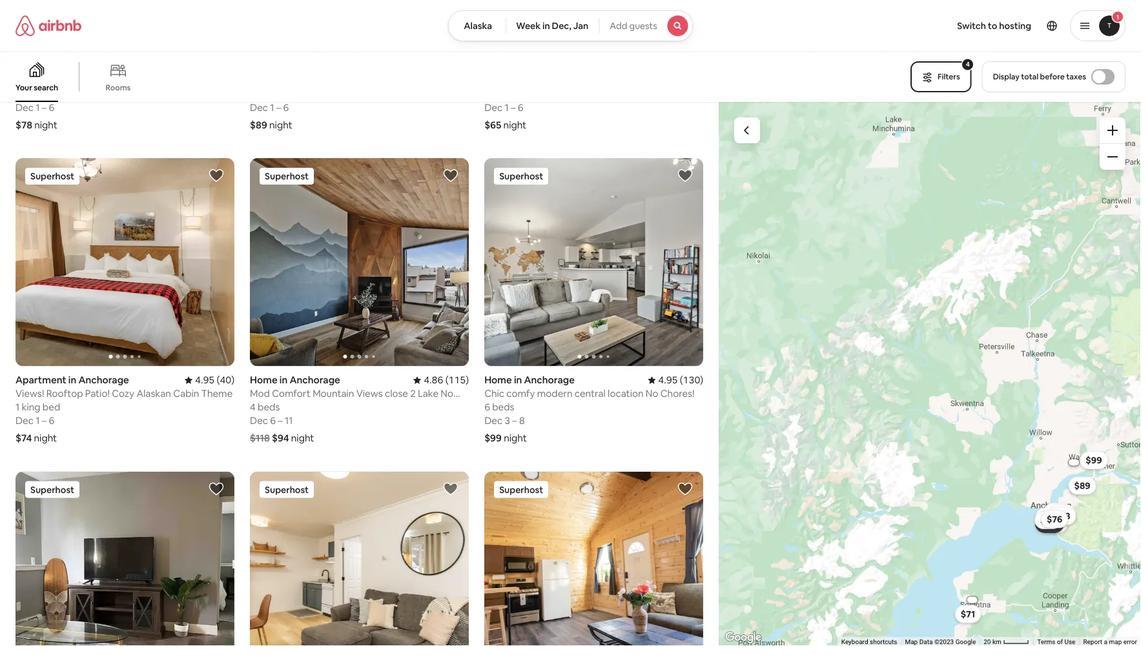 Task type: vqa. For each thing, say whether or not it's contained in the screenshot.
THE
no



Task type: locate. For each thing, give the bounding box(es) containing it.
anchorage inside home in anchorage cozy home 2 beds dec 1 – 6 $78 night
[[55, 61, 106, 73]]

4.95 up theme
[[195, 374, 215, 387]]

(40)
[[217, 374, 235, 387]]

0 vertical spatial $94
[[272, 432, 289, 445]]

beds down cozy
[[23, 88, 45, 100]]

rooftop
[[46, 388, 83, 400]]

20 km
[[985, 639, 1004, 647]]

anchorage up modern
[[524, 374, 575, 387]]

$99 for the leftmost $99 button
[[1047, 519, 1063, 530]]

night inside apartment in anchorage views! rooftop patio! cozy alaskan cabin theme 1 king bed dec 1 – 6 $74 night
[[34, 432, 57, 445]]

in inside button
[[543, 20, 550, 32]]

in for home in anchorage cozy home 2 beds dec 1 – 6 $78 night
[[45, 61, 53, 73]]

home for home in anchorage
[[250, 374, 278, 387]]

1 horizontal spatial $65
[[1050, 507, 1066, 518]]

1 vertical spatial $78
[[1055, 511, 1071, 523]]

0 vertical spatial $78
[[16, 119, 32, 131]]

(115)
[[446, 374, 469, 387]]

– inside apartment in anchorage views! rooftop patio! cozy alaskan cabin theme 1 king bed dec 1 – 6 $74 night
[[42, 415, 47, 427]]

4 inside 4 beds dec 6 – 11 $118 $94 night
[[250, 401, 256, 414]]

home for home in anchorage chic comfy modern central location no chores! 6 beds dec 3 – 8 $99 night
[[485, 374, 512, 387]]

1 vertical spatial $65
[[1050, 507, 1066, 518]]

anchorage for home in anchorage chic comfy modern central location no chores! 6 beds dec 3 – 8 $99 night
[[524, 374, 575, 387]]

2 horizontal spatial $99
[[1087, 455, 1103, 467]]

add
[[610, 20, 628, 32]]

$74 button
[[1035, 512, 1062, 530]]

guests
[[630, 20, 658, 32]]

2 horizontal spatial beds
[[493, 401, 515, 414]]

1 vertical spatial $74
[[1041, 515, 1057, 527]]

None search field
[[448, 10, 694, 41]]

week in dec, jan
[[517, 20, 589, 32]]

0 horizontal spatial $99
[[485, 432, 502, 445]]

0 vertical spatial $89
[[250, 119, 267, 131]]

hosting
[[1000, 20, 1032, 32]]

4
[[967, 60, 970, 69], [250, 401, 256, 414]]

1 horizontal spatial 4.95
[[659, 374, 678, 387]]

home up chic
[[485, 374, 512, 387]]

1 horizontal spatial $99
[[1047, 519, 1063, 530]]

1 vertical spatial $99 button
[[1041, 515, 1069, 534]]

1 vertical spatial $89
[[1075, 480, 1091, 492]]

apartment in anchorage views! rooftop patio! cozy alaskan cabin theme 1 king bed dec 1 – 6 $74 night
[[16, 374, 233, 445]]

6 inside 4 beds dec 6 – 11 $118 $94 night
[[270, 415, 276, 427]]

1
[[1117, 13, 1120, 21], [36, 101, 40, 114], [270, 101, 274, 114], [505, 101, 509, 114], [16, 401, 20, 414], [36, 415, 40, 427]]

4 up the $118
[[250, 401, 256, 414]]

km
[[993, 639, 1002, 647]]

$76
[[1048, 514, 1063, 526]]

profile element
[[709, 0, 1126, 52]]

$89 for bottom $89 button
[[1055, 509, 1071, 520]]

0 horizontal spatial home
[[16, 61, 43, 73]]

dec inside home in anchorage cozy home 2 beds dec 1 – 6 $78 night
[[16, 101, 34, 114]]

keyboard
[[842, 639, 869, 647]]

filters
[[938, 72, 961, 82]]

0 horizontal spatial $94
[[272, 432, 289, 445]]

6 inside home in anchorage cozy home 2 beds dec 1 – 6 $78 night
[[49, 101, 54, 114]]

dec inside home in anchorage chic comfy modern central location no chores! 6 beds dec 3 – 8 $99 night
[[485, 415, 503, 427]]

apartment
[[16, 374, 66, 387]]

©2023
[[935, 639, 955, 647]]

in left dec,
[[543, 20, 550, 32]]

terms
[[1038, 639, 1056, 647]]

4.95 (130)
[[659, 374, 704, 387]]

$74 inside $65 $74
[[1041, 515, 1057, 527]]

in up the comfy
[[514, 374, 522, 387]]

in inside home in anchorage cozy home 2 beds dec 1 – 6 $78 night
[[45, 61, 53, 73]]

report
[[1084, 639, 1103, 647]]

beds up the $118
[[258, 401, 280, 414]]

2 4.95 from the left
[[659, 374, 678, 387]]

– inside 4 beds dec 6 – 11 $118 $94 night
[[278, 415, 283, 427]]

dec 1 – 6 $89 night
[[250, 101, 293, 131]]

2 horizontal spatial $89
[[1075, 480, 1091, 492]]

– inside the dec 1 – 6 $89 night
[[276, 101, 281, 114]]

1 horizontal spatial $74
[[1041, 515, 1057, 527]]

0 horizontal spatial $65
[[485, 119, 502, 131]]

$89 for the topmost $89 button
[[1075, 480, 1091, 492]]

$99
[[485, 432, 502, 445], [1087, 455, 1103, 467], [1047, 519, 1063, 530]]

$74
[[16, 432, 32, 445], [1041, 515, 1057, 527]]

anchorage inside apartment in anchorage views! rooftop patio! cozy alaskan cabin theme 1 king bed dec 1 – 6 $74 night
[[78, 374, 129, 387]]

1 vertical spatial $99
[[1087, 455, 1103, 467]]

none search field containing alaska
[[448, 10, 694, 41]]

4 down "switch" at the top right of the page
[[967, 60, 970, 69]]

$89 button
[[1069, 477, 1097, 495], [1049, 505, 1077, 524]]

1 vertical spatial $94
[[1042, 518, 1059, 530]]

in for apartment in anchorage views! rooftop patio! cozy alaskan cabin theme 1 king bed dec 1 – 6 $74 night
[[68, 374, 76, 387]]

in inside apartment in anchorage views! rooftop patio! cozy alaskan cabin theme 1 king bed dec 1 – 6 $74 night
[[68, 374, 76, 387]]

– inside home in anchorage cozy home 2 beds dec 1 – 6 $78 night
[[42, 101, 47, 114]]

anchorage up the 11
[[290, 374, 340, 387]]

0 vertical spatial $74
[[16, 432, 32, 445]]

1 horizontal spatial home
[[250, 374, 278, 387]]

chores!
[[661, 388, 695, 400]]

2 vertical spatial $89
[[1055, 509, 1071, 520]]

beds
[[23, 88, 45, 100], [258, 401, 280, 414], [493, 401, 515, 414]]

20 km button
[[981, 638, 1034, 647]]

beds up 3
[[493, 401, 515, 414]]

beds inside 4 beds dec 6 – 11 $118 $94 night
[[258, 401, 280, 414]]

dec inside the dec 1 – 6 $89 night
[[250, 101, 268, 114]]

1 horizontal spatial $99 button
[[1081, 452, 1109, 470]]

4.86
[[424, 374, 444, 387]]

anchorage up patio!
[[78, 374, 129, 387]]

$89
[[250, 119, 267, 131], [1075, 480, 1091, 492], [1055, 509, 1071, 520]]

1 horizontal spatial $78
[[1055, 511, 1071, 523]]

0 vertical spatial 4
[[967, 60, 970, 69]]

dec 1 – 6 $65 night
[[485, 101, 527, 131]]

0 horizontal spatial 4
[[250, 401, 256, 414]]

night inside dec 1 – 6 $65 night
[[504, 119, 527, 131]]

week in dec, jan button
[[506, 10, 600, 41]]

1 inside the dec 1 – 6 $89 night
[[270, 101, 274, 114]]

in for home in anchorage
[[280, 374, 288, 387]]

1 horizontal spatial $94
[[1042, 518, 1059, 530]]

cozy
[[112, 388, 135, 400]]

anchorage for home in anchorage
[[290, 374, 340, 387]]

4 for 4 beds dec 6 – 11 $118 $94 night
[[250, 401, 256, 414]]

0 horizontal spatial $78
[[16, 119, 32, 131]]

1 horizontal spatial beds
[[258, 401, 280, 414]]

0 horizontal spatial beds
[[23, 88, 45, 100]]

$78 button
[[1050, 508, 1077, 526]]

0 vertical spatial $89 button
[[1069, 477, 1097, 495]]

0 horizontal spatial $89
[[250, 119, 267, 131]]

anchorage up home
[[55, 61, 106, 73]]

6 inside apartment in anchorage views! rooftop patio! cozy alaskan cabin theme 1 king bed dec 1 – 6 $74 night
[[49, 415, 54, 427]]

4.95 out of 5 average rating,  40 reviews image
[[185, 374, 235, 387]]

0 vertical spatial $65
[[485, 119, 502, 131]]

4.95 up chores!
[[659, 374, 678, 387]]

–
[[42, 101, 47, 114], [276, 101, 281, 114], [511, 101, 516, 114], [42, 415, 47, 427], [278, 415, 283, 427], [513, 415, 517, 427]]

$65
[[485, 119, 502, 131], [1050, 507, 1066, 518]]

1 inside home in anchorage cozy home 2 beds dec 1 – 6 $78 night
[[36, 101, 40, 114]]

6 inside the dec 1 – 6 $89 night
[[283, 101, 289, 114]]

display total before taxes
[[994, 72, 1087, 82]]

1 4.95 from the left
[[195, 374, 215, 387]]

1 horizontal spatial $89
[[1055, 509, 1071, 520]]

4.95
[[195, 374, 215, 387], [659, 374, 678, 387]]

add to wishlist: cabin in soldotna image
[[678, 482, 694, 497]]

display total before taxes button
[[983, 61, 1126, 92]]

home inside home in anchorage cozy home 2 beds dec 1 – 6 $78 night
[[16, 61, 43, 73]]

anchorage inside home in anchorage chic comfy modern central location no chores! 6 beds dec 3 – 8 $99 night
[[524, 374, 575, 387]]

1 button
[[1071, 10, 1126, 41]]

0 horizontal spatial $74
[[16, 432, 32, 445]]

night
[[34, 119, 57, 131], [270, 119, 293, 131], [504, 119, 527, 131], [34, 432, 57, 445], [291, 432, 314, 445], [504, 432, 527, 445]]

$94 inside 4 beds dec 6 – 11 $118 $94 night
[[272, 432, 289, 445]]

anchorage
[[55, 61, 106, 73], [78, 374, 129, 387], [290, 374, 340, 387], [524, 374, 575, 387]]

$99 inside home in anchorage chic comfy modern central location no chores! 6 beds dec 3 – 8 $99 night
[[485, 432, 502, 445]]

1 vertical spatial 4
[[250, 401, 256, 414]]

0 horizontal spatial $99 button
[[1041, 515, 1069, 534]]

6 inside dec 1 – 6 $65 night
[[518, 101, 524, 114]]

keyboard shortcuts
[[842, 639, 898, 647]]

0 horizontal spatial 4.95
[[195, 374, 215, 387]]

add to wishlist: apartment in anchorage image
[[209, 168, 224, 184], [209, 482, 224, 497], [443, 482, 459, 497]]

11
[[285, 415, 293, 427]]

in up rooftop at the left bottom
[[68, 374, 76, 387]]

$80
[[1048, 516, 1064, 527]]

map
[[1110, 639, 1123, 647]]

patio!
[[85, 388, 110, 400]]

anchorage for apartment in anchorage views! rooftop patio! cozy alaskan cabin theme 1 king bed dec 1 – 6 $74 night
[[78, 374, 129, 387]]

of
[[1058, 639, 1064, 647]]

home inside home in anchorage chic comfy modern central location no chores! 6 beds dec 3 – 8 $99 night
[[485, 374, 512, 387]]

(130)
[[680, 374, 704, 387]]

2 horizontal spatial home
[[485, 374, 512, 387]]

add to wishlist: home in anchorage image
[[443, 168, 459, 184]]

$71
[[962, 609, 976, 621]]

dec inside 4 beds dec 6 – 11 $118 $94 night
[[250, 415, 268, 427]]

4.86 out of 5 average rating,  115 reviews image
[[414, 374, 469, 387]]

modern
[[538, 388, 573, 400]]

6
[[49, 101, 54, 114], [283, 101, 289, 114], [518, 101, 524, 114], [485, 401, 490, 414], [49, 415, 54, 427], [270, 415, 276, 427]]

1 horizontal spatial 4
[[967, 60, 970, 69]]

alaska
[[464, 20, 492, 32]]

in up the 11
[[280, 374, 288, 387]]

home up cozy
[[16, 61, 43, 73]]

king
[[22, 401, 40, 414]]

home in anchorage cozy home 2 beds dec 1 – 6 $78 night
[[16, 61, 106, 131]]

2 vertical spatial $99
[[1047, 519, 1063, 530]]

$94 inside button
[[1042, 518, 1059, 530]]

0 vertical spatial $99
[[485, 432, 502, 445]]

in
[[543, 20, 550, 32], [45, 61, 53, 73], [68, 374, 76, 387], [280, 374, 288, 387], [514, 374, 522, 387]]

0 vertical spatial $99 button
[[1081, 452, 1109, 470]]

home right (40) at left
[[250, 374, 278, 387]]

in inside home in anchorage chic comfy modern central location no chores! 6 beds dec 3 – 8 $99 night
[[514, 374, 522, 387]]

in up home
[[45, 61, 53, 73]]

group
[[16, 158, 235, 367], [250, 158, 469, 367], [485, 158, 704, 367], [16, 472, 235, 647], [250, 472, 469, 647], [485, 472, 704, 647]]

central
[[575, 388, 606, 400]]



Task type: describe. For each thing, give the bounding box(es) containing it.
dec,
[[552, 20, 572, 32]]

cozy
[[16, 74, 36, 87]]

add to wishlist: home in anchorage image
[[678, 168, 694, 184]]

$118
[[250, 432, 270, 445]]

to
[[989, 20, 998, 32]]

total
[[1022, 72, 1039, 82]]

alaskan
[[137, 388, 171, 400]]

taxes
[[1067, 72, 1087, 82]]

no
[[646, 388, 659, 400]]

rooms
[[106, 83, 131, 93]]

$99 for $99 button to the top
[[1087, 455, 1103, 467]]

google
[[956, 639, 977, 647]]

$62 button
[[1037, 508, 1064, 526]]

your search
[[16, 83, 58, 93]]

$89 inside the dec 1 – 6 $89 night
[[250, 119, 267, 131]]

terms of use link
[[1038, 639, 1076, 647]]

switch to hosting link
[[950, 12, 1040, 39]]

1 inside dec 1 – 6 $65 night
[[505, 101, 509, 114]]

error
[[1124, 639, 1138, 647]]

home in anchorage
[[250, 374, 340, 387]]

switch to hosting
[[958, 20, 1032, 32]]

anchorage for home in anchorage cozy home 2 beds dec 1 – 6 $78 night
[[55, 61, 106, 73]]

$62
[[1042, 511, 1058, 523]]

2
[[16, 88, 21, 100]]

4.95 for theme
[[195, 374, 215, 387]]

cabin
[[173, 388, 199, 400]]

a
[[1105, 639, 1108, 647]]

$80 button
[[1042, 513, 1070, 531]]

$78 inside home in anchorage cozy home 2 beds dec 1 – 6 $78 night
[[16, 119, 32, 131]]

your
[[16, 83, 32, 93]]

$65 inside $65 $74
[[1050, 507, 1066, 518]]

$65 inside dec 1 – 6 $65 night
[[485, 119, 502, 131]]

zoom in image
[[1108, 125, 1119, 136]]

keyboard shortcuts button
[[842, 638, 898, 647]]

add guests button
[[599, 10, 694, 41]]

google map
showing 20 stays. region
[[719, 102, 1142, 647]]

map data ©2023 google
[[906, 639, 977, 647]]

– inside home in anchorage chic comfy modern central location no chores! 6 beds dec 3 – 8 $99 night
[[513, 415, 517, 427]]

display
[[994, 72, 1020, 82]]

$76 button
[[1042, 511, 1069, 529]]

8
[[520, 415, 525, 427]]

chic
[[485, 388, 505, 400]]

home in anchorage chic comfy modern central location no chores! 6 beds dec 3 – 8 $99 night
[[485, 374, 695, 445]]

night inside home in anchorage chic comfy modern central location no chores! 6 beds dec 3 – 8 $99 night
[[504, 432, 527, 445]]

4.95 for chores!
[[659, 374, 678, 387]]

1 inside dropdown button
[[1117, 13, 1120, 21]]

switch
[[958, 20, 987, 32]]

night inside the dec 1 – 6 $89 night
[[270, 119, 293, 131]]

6 inside home in anchorage chic comfy modern central location no chores! 6 beds dec 3 – 8 $99 night
[[485, 401, 490, 414]]

4.86 (115)
[[424, 374, 469, 387]]

beds inside home in anchorage chic comfy modern central location no chores! 6 beds dec 3 – 8 $99 night
[[493, 401, 515, 414]]

report a map error link
[[1084, 639, 1138, 647]]

zoom out image
[[1108, 152, 1119, 162]]

alaska button
[[448, 10, 506, 41]]

views!
[[16, 388, 44, 400]]

4.95 (40)
[[195, 374, 235, 387]]

night inside 4 beds dec 6 – 11 $118 $94 night
[[291, 432, 314, 445]]

$78 inside button
[[1055, 511, 1071, 523]]

terms of use
[[1038, 639, 1076, 647]]

shortcuts
[[871, 639, 898, 647]]

4 for 4
[[967, 60, 970, 69]]

home for home in anchorage cozy home 2 beds dec 1 – 6 $78 night
[[16, 61, 43, 73]]

use
[[1065, 639, 1076, 647]]

– inside dec 1 – 6 $65 night
[[511, 101, 516, 114]]

in for home in anchorage chic comfy modern central location no chores! 6 beds dec 3 – 8 $99 night
[[514, 374, 522, 387]]

data
[[920, 639, 934, 647]]

report a map error
[[1084, 639, 1138, 647]]

home
[[39, 74, 64, 87]]

$65 $74
[[1041, 507, 1066, 527]]

$65 button
[[1045, 504, 1072, 522]]

add guests
[[610, 20, 658, 32]]

1 vertical spatial $89 button
[[1049, 505, 1077, 524]]

in for week in dec, jan
[[543, 20, 550, 32]]

dec inside dec 1 – 6 $65 night
[[485, 101, 503, 114]]

night inside home in anchorage cozy home 2 beds dec 1 – 6 $78 night
[[34, 119, 57, 131]]

google image
[[723, 630, 765, 647]]

before
[[1041, 72, 1065, 82]]

jan
[[574, 20, 589, 32]]

comfy
[[507, 388, 535, 400]]

$71 button
[[956, 606, 982, 624]]

week
[[517, 20, 541, 32]]

4 beds dec 6 – 11 $118 $94 night
[[250, 401, 314, 445]]

theme
[[201, 388, 233, 400]]

beds inside home in anchorage cozy home 2 beds dec 1 – 6 $78 night
[[23, 88, 45, 100]]

$74 inside apartment in anchorage views! rooftop patio! cozy alaskan cabin theme 1 king bed dec 1 – 6 $74 night
[[16, 432, 32, 445]]

search
[[34, 83, 58, 93]]

dec inside apartment in anchorage views! rooftop patio! cozy alaskan cabin theme 1 king bed dec 1 – 6 $74 night
[[16, 415, 34, 427]]

bed
[[43, 401, 60, 414]]

20
[[985, 639, 992, 647]]

map
[[906, 639, 919, 647]]

filters button
[[911, 61, 972, 92]]

3
[[505, 415, 510, 427]]

$94 button
[[1037, 515, 1064, 533]]

4.95 out of 5 average rating,  130 reviews image
[[648, 374, 704, 387]]

location
[[608, 388, 644, 400]]



